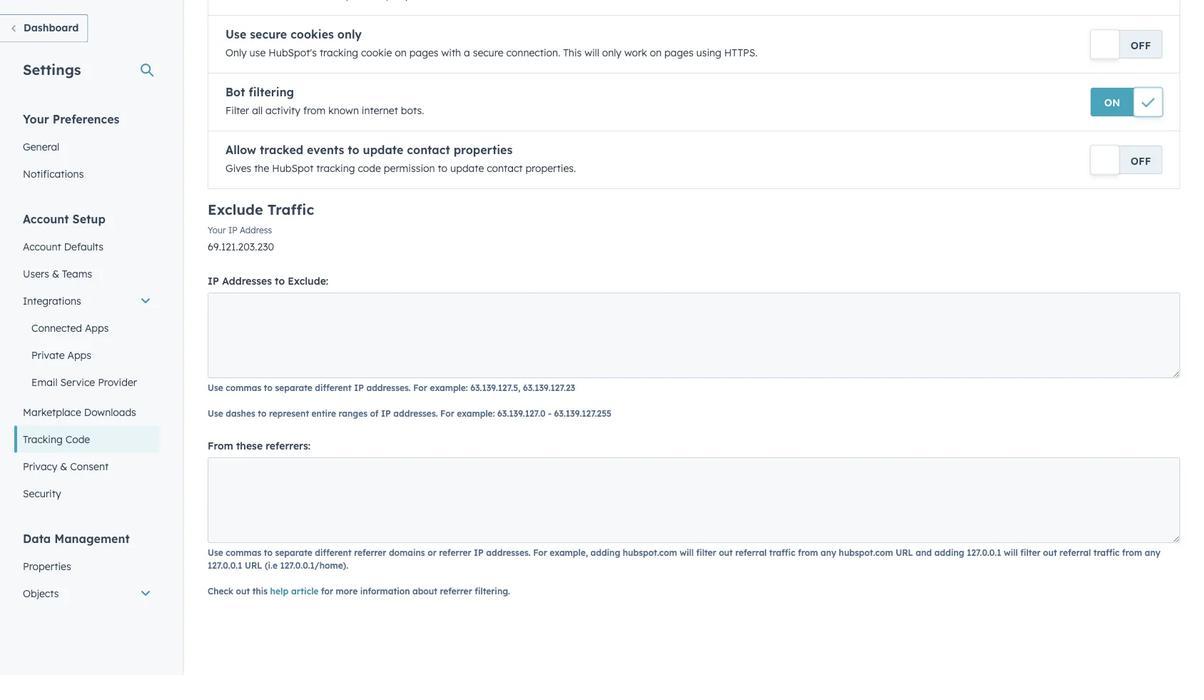 Task type: describe. For each thing, give the bounding box(es) containing it.
ip right the of
[[381, 408, 391, 419]]

2 pages from the left
[[665, 46, 694, 59]]

using
[[697, 46, 722, 59]]

help article link
[[270, 586, 319, 597]]

allow
[[226, 143, 256, 157]]

activity
[[266, 104, 301, 117]]

will inside the use secure cookies only only use hubspot's tracking cookie on pages with a secure connection. this will only work on pages using https.
[[585, 46, 600, 59]]

1 filter from the left
[[697, 547, 717, 558]]

data management
[[23, 532, 130, 546]]

integrations
[[23, 295, 81, 307]]

email service provider
[[31, 376, 137, 388]]

these
[[236, 440, 263, 452]]

2 horizontal spatial out
[[1044, 547, 1058, 558]]

example,
[[550, 547, 588, 558]]

for inside use commas to separate different referrer domains or referrer ip addresses. for example, adding hubspot.com will filter out referral traffic from any hubspot.com url and adding 127.0.0.1 will filter out referral traffic from any 127.0.0.1 url (i.e 127.0.0.1/home).
[[534, 547, 548, 558]]

or
[[428, 547, 437, 558]]

domains
[[389, 547, 425, 558]]

dashes
[[226, 408, 255, 419]]

exclude
[[208, 201, 263, 219]]

ip up ranges
[[354, 382, 364, 393]]

apps for connected apps
[[85, 322, 109, 334]]

from inside bot filtering filter all activity from known internet bots.
[[303, 104, 326, 117]]

use commas to separate different ip addresses. for example: 63.139.127.5, 63.139.127.23
[[208, 382, 576, 393]]

address
[[240, 225, 272, 236]]

traffic
[[268, 201, 314, 219]]

ip inside use commas to separate different referrer domains or referrer ip addresses. for example, adding hubspot.com will filter out referral traffic from any hubspot.com url and adding 127.0.0.1 will filter out referral traffic from any 127.0.0.1 url (i.e 127.0.0.1/home).
[[474, 547, 484, 558]]

1 horizontal spatial update
[[451, 162, 484, 175]]

users & teams link
[[14, 260, 160, 287]]

to up code at the top left of page
[[348, 143, 360, 157]]

referrer left "domains"
[[354, 547, 387, 558]]

this
[[564, 46, 582, 59]]

properties
[[454, 143, 513, 157]]

1 horizontal spatial only
[[603, 46, 622, 59]]

service
[[60, 376, 95, 388]]

tracking
[[23, 433, 63, 446]]

0 vertical spatial for
[[414, 382, 428, 393]]

on
[[1105, 96, 1121, 109]]

a
[[464, 46, 470, 59]]

bots.
[[401, 104, 424, 117]]

to for use commas to separate different ip addresses. for example: 63.139.127.5, 63.139.127.23
[[264, 382, 273, 393]]

tracking code link
[[14, 426, 160, 453]]

0 horizontal spatial your
[[23, 112, 49, 126]]

your preferences
[[23, 112, 120, 126]]

setup
[[73, 212, 106, 226]]

https.
[[725, 46, 758, 59]]

tracked
[[260, 143, 304, 157]]

0 horizontal spatial only
[[338, 27, 362, 41]]

connected apps link
[[14, 315, 160, 342]]

commas for these
[[226, 547, 262, 558]]

account for account setup
[[23, 212, 69, 226]]

privacy & consent
[[23, 460, 109, 473]]

ip inside exclude traffic your ip address 69.121.203.230
[[228, 225, 238, 236]]

private apps
[[31, 349, 91, 361]]

use secure cookies only only use hubspot's tracking cookie on pages with a secure connection. this will only work on pages using https.
[[226, 27, 758, 59]]

for
[[321, 586, 334, 597]]

permission
[[384, 162, 435, 175]]

off for use secure cookies only
[[1132, 39, 1152, 51]]

private
[[31, 349, 65, 361]]

63.139.127.255
[[555, 408, 612, 419]]

1 adding from the left
[[591, 547, 621, 558]]

internet
[[362, 104, 398, 117]]

2 hubspot.com from the left
[[839, 547, 894, 558]]

account setup element
[[14, 211, 160, 507]]

1 referral from the left
[[736, 547, 767, 558]]

objects
[[23, 587, 59, 600]]

events
[[307, 143, 344, 157]]

From these referrers: text field
[[208, 458, 1181, 543]]

with
[[442, 46, 461, 59]]

security
[[23, 487, 61, 500]]

account setup
[[23, 212, 106, 226]]

use
[[250, 46, 266, 59]]

help
[[270, 586, 289, 597]]

127.0.0.1/home).
[[280, 560, 349, 571]]

2 on from the left
[[650, 46, 662, 59]]

addresses
[[222, 275, 272, 287]]

dashboard
[[24, 21, 79, 34]]

bot
[[226, 85, 245, 99]]

use dashes to represent entire ranges of ip addresses. for example: 63.139.127.0 - 63.139.127.255
[[208, 408, 612, 419]]

63.139.127.23
[[523, 382, 576, 393]]

0 vertical spatial url
[[896, 547, 914, 558]]

filter
[[226, 104, 249, 117]]

ip addresses to exclude:
[[208, 275, 329, 287]]

connection.
[[507, 46, 561, 59]]

0 horizontal spatial 127.0.0.1
[[208, 560, 242, 571]]

tracking code
[[23, 433, 90, 446]]

1 horizontal spatial secure
[[473, 46, 504, 59]]

to for use dashes to represent entire ranges of ip addresses. for example: 63.139.127.0 - 63.139.127.255
[[258, 408, 267, 419]]

2 filter from the left
[[1021, 547, 1041, 558]]

dashboard link
[[0, 14, 88, 42]]

data
[[23, 532, 51, 546]]

1 horizontal spatial will
[[680, 547, 694, 558]]

connected apps
[[31, 322, 109, 334]]

1 pages from the left
[[410, 46, 439, 59]]

information
[[360, 586, 410, 597]]

cookie
[[361, 46, 392, 59]]

exclude traffic your ip address 69.121.203.230
[[208, 201, 314, 253]]

properties.
[[526, 162, 576, 175]]

different for from these referrers:
[[315, 547, 352, 558]]

apps for private apps
[[67, 349, 91, 361]]

2 any from the left
[[1146, 547, 1161, 558]]

defaults
[[64, 240, 104, 253]]

1 any from the left
[[821, 547, 837, 558]]

consent
[[70, 460, 109, 473]]

2 horizontal spatial will
[[1005, 547, 1019, 558]]

gives
[[226, 162, 252, 175]]

preferences
[[53, 112, 120, 126]]

use commas to separate different referrer domains or referrer ip addresses. for example, adding hubspot.com will filter out referral traffic from any hubspot.com url and adding 127.0.0.1 will filter out referral traffic from any 127.0.0.1 url (i.e 127.0.0.1/home).
[[208, 547, 1161, 571]]

63.139.127.0
[[498, 408, 546, 419]]

0 horizontal spatial url
[[245, 560, 262, 571]]

referrers:
[[266, 440, 311, 452]]

connected
[[31, 322, 82, 334]]

63.139.127.5,
[[471, 382, 521, 393]]

work
[[625, 46, 647, 59]]

properties link
[[14, 553, 160, 580]]

downloads
[[84, 406, 136, 418]]

exclude:
[[288, 275, 329, 287]]

marketplace downloads link
[[14, 399, 160, 426]]



Task type: vqa. For each thing, say whether or not it's contained in the screenshot.
BOOKMARKS PRIMARY NAVIGATION ITEM icon
no



Task type: locate. For each thing, give the bounding box(es) containing it.
account defaults
[[23, 240, 104, 253]]

1 horizontal spatial adding
[[935, 547, 965, 558]]

2 off from the top
[[1132, 155, 1152, 167]]

0 vertical spatial update
[[363, 143, 404, 157]]

only
[[226, 46, 247, 59]]

1 vertical spatial account
[[23, 240, 61, 253]]

0 vertical spatial separate
[[275, 382, 313, 393]]

& inside 'link'
[[60, 460, 67, 473]]

1 vertical spatial url
[[245, 560, 262, 571]]

to for use commas to separate different referrer domains or referrer ip addresses. for example, adding hubspot.com will filter out referral traffic from any hubspot.com url and adding 127.0.0.1 will filter out referral traffic from any 127.0.0.1 url (i.e 127.0.0.1/home).
[[264, 547, 273, 558]]

use for use secure cookies only only use hubspot's tracking cookie on pages with a secure connection. this will only work on pages using https.
[[226, 27, 247, 41]]

ip left addresses at the top left of page
[[208, 275, 219, 287]]

apps
[[85, 322, 109, 334], [67, 349, 91, 361]]

to left exclude:
[[275, 275, 285, 287]]

use up only
[[226, 27, 247, 41]]

filtering
[[249, 85, 294, 99]]

use for use commas to separate different ip addresses. for example: 63.139.127.5, 63.139.127.23
[[208, 382, 223, 393]]

of
[[370, 408, 379, 419]]

code
[[65, 433, 90, 446]]

tracking inside the use secure cookies only only use hubspot's tracking cookie on pages with a secure connection. this will only work on pages using https.
[[320, 46, 359, 59]]

secure up use
[[250, 27, 287, 41]]

off for allow tracked events to update contact properties
[[1132, 155, 1152, 167]]

commas up dashes
[[226, 382, 262, 393]]

hubspot
[[272, 162, 314, 175]]

example:
[[430, 382, 468, 393], [457, 408, 495, 419]]

1 horizontal spatial for
[[441, 408, 455, 419]]

separate inside use commas to separate different referrer domains or referrer ip addresses. for example, adding hubspot.com will filter out referral traffic from any hubspot.com url and adding 127.0.0.1 will filter out referral traffic from any 127.0.0.1 url (i.e 127.0.0.1/home).
[[275, 547, 313, 558]]

to inside use commas to separate different referrer domains or referrer ip addresses. for example, adding hubspot.com will filter out referral traffic from any hubspot.com url and adding 127.0.0.1 will filter out referral traffic from any 127.0.0.1 url (i.e 127.0.0.1/home).
[[264, 547, 273, 558]]

(i.e
[[265, 560, 278, 571]]

for left example,
[[534, 547, 548, 558]]

addresses. up filtering.
[[487, 547, 531, 558]]

data management element
[[14, 531, 160, 676]]

only left "work"
[[603, 46, 622, 59]]

account for account defaults
[[23, 240, 61, 253]]

contact up permission
[[407, 143, 450, 157]]

account up account defaults
[[23, 212, 69, 226]]

ip
[[228, 225, 238, 236], [208, 275, 219, 287], [354, 382, 364, 393], [381, 408, 391, 419], [474, 547, 484, 558]]

privacy
[[23, 460, 57, 473]]

filtering.
[[475, 586, 511, 597]]

use for use dashes to represent entire ranges of ip addresses. for example: 63.139.127.0 - 63.139.127.255
[[208, 408, 223, 419]]

0 vertical spatial apps
[[85, 322, 109, 334]]

0 vertical spatial addresses.
[[367, 382, 411, 393]]

to right permission
[[438, 162, 448, 175]]

127.0.0.1 up check
[[208, 560, 242, 571]]

1 off from the top
[[1132, 39, 1152, 51]]

to up represent
[[264, 382, 273, 393]]

tracking down events
[[317, 162, 355, 175]]

properties
[[23, 560, 71, 573]]

account up the 'users'
[[23, 240, 61, 253]]

0 horizontal spatial will
[[585, 46, 600, 59]]

2 separate from the top
[[275, 547, 313, 558]]

only up cookie
[[338, 27, 362, 41]]

tracking inside allow tracked events to update contact properties gives the hubspot tracking code permission to update contact properties.
[[317, 162, 355, 175]]

hubspot.com left the and
[[839, 547, 894, 558]]

69.121.203.230
[[208, 241, 274, 253]]

0 vertical spatial account
[[23, 212, 69, 226]]

1 vertical spatial example:
[[457, 408, 495, 419]]

addresses.
[[367, 382, 411, 393], [394, 408, 438, 419], [487, 547, 531, 558]]

url left the and
[[896, 547, 914, 558]]

tracking down cookies at top left
[[320, 46, 359, 59]]

article
[[291, 586, 319, 597]]

different up entire
[[315, 382, 352, 393]]

1 horizontal spatial your
[[208, 225, 226, 236]]

1 horizontal spatial 127.0.0.1
[[968, 547, 1002, 558]]

& for users
[[52, 267, 59, 280]]

pages
[[410, 46, 439, 59], [665, 46, 694, 59]]

separate for to
[[275, 382, 313, 393]]

1 vertical spatial different
[[315, 547, 352, 558]]

addresses. inside use commas to separate different referrer domains or referrer ip addresses. for example, adding hubspot.com will filter out referral traffic from any hubspot.com url and adding 127.0.0.1 will filter out referral traffic from any 127.0.0.1 url (i.e 127.0.0.1/home).
[[487, 547, 531, 558]]

update down 'properties'
[[451, 162, 484, 175]]

your preferences element
[[14, 111, 160, 187]]

apps down integrations button
[[85, 322, 109, 334]]

0 vertical spatial commas
[[226, 382, 262, 393]]

addresses. up the of
[[367, 382, 411, 393]]

2 horizontal spatial from
[[1123, 547, 1143, 558]]

0 horizontal spatial traffic
[[770, 547, 796, 558]]

0 horizontal spatial contact
[[407, 143, 450, 157]]

0 horizontal spatial adding
[[591, 547, 621, 558]]

referral
[[736, 547, 767, 558], [1060, 547, 1092, 558]]

1 vertical spatial for
[[441, 408, 455, 419]]

from these referrers:
[[208, 440, 311, 452]]

0 horizontal spatial any
[[821, 547, 837, 558]]

1 vertical spatial apps
[[67, 349, 91, 361]]

update up code at the top left of page
[[363, 143, 404, 157]]

& for privacy
[[60, 460, 67, 473]]

0 horizontal spatial hubspot.com
[[623, 547, 678, 558]]

pages left with
[[410, 46, 439, 59]]

referrer right or
[[439, 547, 472, 558]]

1 horizontal spatial on
[[650, 46, 662, 59]]

1 horizontal spatial any
[[1146, 547, 1161, 558]]

cookies
[[291, 27, 334, 41]]

0 vertical spatial 127.0.0.1
[[968, 547, 1002, 558]]

adding right example,
[[591, 547, 621, 558]]

1 vertical spatial tracking
[[317, 162, 355, 175]]

your inside exclude traffic your ip address 69.121.203.230
[[208, 225, 226, 236]]

1 different from the top
[[315, 382, 352, 393]]

0 horizontal spatial from
[[303, 104, 326, 117]]

only
[[338, 27, 362, 41], [603, 46, 622, 59]]

email service provider link
[[14, 369, 160, 396]]

hubspot.com down from these referrers: text field on the bottom
[[623, 547, 678, 558]]

your down exclude
[[208, 225, 226, 236]]

separate up represent
[[275, 382, 313, 393]]

0 vertical spatial your
[[23, 112, 49, 126]]

1 commas from the top
[[226, 382, 262, 393]]

apps up service
[[67, 349, 91, 361]]

url left (i.e
[[245, 560, 262, 571]]

0 horizontal spatial referral
[[736, 547, 767, 558]]

2 vertical spatial for
[[534, 547, 548, 558]]

1 vertical spatial update
[[451, 162, 484, 175]]

0 vertical spatial example:
[[430, 382, 468, 393]]

settings
[[23, 60, 81, 78]]

secure right a
[[473, 46, 504, 59]]

contact down 'properties'
[[487, 162, 523, 175]]

security link
[[14, 480, 160, 507]]

off
[[1132, 39, 1152, 51], [1132, 155, 1152, 167]]

& right privacy
[[60, 460, 67, 473]]

update
[[363, 143, 404, 157], [451, 162, 484, 175]]

represent
[[269, 408, 309, 419]]

commas for addresses
[[226, 382, 262, 393]]

url
[[896, 547, 914, 558], [245, 560, 262, 571]]

1 hubspot.com from the left
[[623, 547, 678, 558]]

users & teams
[[23, 267, 92, 280]]

1 vertical spatial your
[[208, 225, 226, 236]]

use up from
[[208, 382, 223, 393]]

use inside use commas to separate different referrer domains or referrer ip addresses. for example, adding hubspot.com will filter out referral traffic from any hubspot.com url and adding 127.0.0.1 will filter out referral traffic from any 127.0.0.1 url (i.e 127.0.0.1/home).
[[208, 547, 223, 558]]

on right cookie
[[395, 46, 407, 59]]

separate up 127.0.0.1/home).
[[275, 547, 313, 558]]

bot filtering filter all activity from known internet bots.
[[226, 85, 424, 117]]

commas
[[226, 382, 262, 393], [226, 547, 262, 558]]

0 vertical spatial off
[[1132, 39, 1152, 51]]

2 referral from the left
[[1060, 547, 1092, 558]]

account defaults link
[[14, 233, 160, 260]]

0 horizontal spatial pages
[[410, 46, 439, 59]]

1 horizontal spatial &
[[60, 460, 67, 473]]

0 vertical spatial secure
[[250, 27, 287, 41]]

2 different from the top
[[315, 547, 352, 558]]

1 horizontal spatial contact
[[487, 162, 523, 175]]

1 horizontal spatial out
[[719, 547, 733, 558]]

hubspot.com
[[623, 547, 678, 558], [839, 547, 894, 558]]

provider
[[98, 376, 137, 388]]

IP Addresses to Exclude: text field
[[208, 293, 1181, 378]]

0 vertical spatial tracking
[[320, 46, 359, 59]]

1 horizontal spatial referral
[[1060, 547, 1092, 558]]

0 horizontal spatial for
[[414, 382, 428, 393]]

0 vertical spatial &
[[52, 267, 59, 280]]

0 horizontal spatial out
[[236, 586, 250, 597]]

1 horizontal spatial pages
[[665, 46, 694, 59]]

to up (i.e
[[264, 547, 273, 558]]

0 horizontal spatial update
[[363, 143, 404, 157]]

notifications
[[23, 167, 84, 180]]

ip up filtering.
[[474, 547, 484, 558]]

use inside the use secure cookies only only use hubspot's tracking cookie on pages with a secure connection. this will only work on pages using https.
[[226, 27, 247, 41]]

to for ip addresses to exclude:
[[275, 275, 285, 287]]

use for use commas to separate different referrer domains or referrer ip addresses. for example, adding hubspot.com will filter out referral traffic from any hubspot.com url and adding 127.0.0.1 will filter out referral traffic from any 127.0.0.1 url (i.e 127.0.0.1/home).
[[208, 547, 223, 558]]

1 separate from the top
[[275, 382, 313, 393]]

for down use commas to separate different ip addresses. for example: 63.139.127.5, 63.139.127.23
[[441, 408, 455, 419]]

1 on from the left
[[395, 46, 407, 59]]

commas inside use commas to separate different referrer domains or referrer ip addresses. for example, adding hubspot.com will filter out referral traffic from any hubspot.com url and adding 127.0.0.1 will filter out referral traffic from any 127.0.0.1 url (i.e 127.0.0.1/home).
[[226, 547, 262, 558]]

pages left using
[[665, 46, 694, 59]]

to right dashes
[[258, 408, 267, 419]]

will
[[585, 46, 600, 59], [680, 547, 694, 558], [1005, 547, 1019, 558]]

1 traffic from the left
[[770, 547, 796, 558]]

0 vertical spatial contact
[[407, 143, 450, 157]]

general
[[23, 140, 59, 153]]

0 vertical spatial only
[[338, 27, 362, 41]]

&
[[52, 267, 59, 280], [60, 460, 67, 473]]

for up use dashes to represent entire ranges of ip addresses. for example: 63.139.127.0 - 63.139.127.255
[[414, 382, 428, 393]]

this
[[253, 586, 268, 597]]

check out this help article for more information about referrer filtering.
[[208, 586, 511, 597]]

& right the 'users'
[[52, 267, 59, 280]]

1 horizontal spatial from
[[799, 547, 819, 558]]

separate for referrers:
[[275, 547, 313, 558]]

filter
[[697, 547, 717, 558], [1021, 547, 1041, 558]]

1 horizontal spatial filter
[[1021, 547, 1041, 558]]

on right "work"
[[650, 46, 662, 59]]

general link
[[14, 133, 160, 160]]

your up general
[[23, 112, 49, 126]]

1 vertical spatial only
[[603, 46, 622, 59]]

0 horizontal spatial &
[[52, 267, 59, 280]]

secure
[[250, 27, 287, 41], [473, 46, 504, 59]]

2 adding from the left
[[935, 547, 965, 558]]

from
[[208, 440, 233, 452]]

127.0.0.1 right the and
[[968, 547, 1002, 558]]

and
[[916, 547, 933, 558]]

teams
[[62, 267, 92, 280]]

ip up the 69.121.203.230
[[228, 225, 238, 236]]

2 commas from the top
[[226, 547, 262, 558]]

0 horizontal spatial secure
[[250, 27, 287, 41]]

0 horizontal spatial on
[[395, 46, 407, 59]]

0 vertical spatial different
[[315, 382, 352, 393]]

use left dashes
[[208, 408, 223, 419]]

1 vertical spatial addresses.
[[394, 408, 438, 419]]

check
[[208, 586, 234, 597]]

2 horizontal spatial for
[[534, 547, 548, 558]]

privacy & consent link
[[14, 453, 160, 480]]

account
[[23, 212, 69, 226], [23, 240, 61, 253]]

different inside use commas to separate different referrer domains or referrer ip addresses. for example, adding hubspot.com will filter out referral traffic from any hubspot.com url and adding 127.0.0.1 will filter out referral traffic from any 127.0.0.1 url (i.e 127.0.0.1/home).
[[315, 547, 352, 558]]

marketplace
[[23, 406, 81, 418]]

objects button
[[14, 580, 160, 607]]

1 account from the top
[[23, 212, 69, 226]]

email
[[31, 376, 58, 388]]

1 horizontal spatial hubspot.com
[[839, 547, 894, 558]]

1 vertical spatial secure
[[473, 46, 504, 59]]

1 vertical spatial separate
[[275, 547, 313, 558]]

1 vertical spatial commas
[[226, 547, 262, 558]]

different up 127.0.0.1/home).
[[315, 547, 352, 558]]

about
[[413, 586, 438, 597]]

adding
[[591, 547, 621, 558], [935, 547, 965, 558]]

entire
[[312, 408, 336, 419]]

1 vertical spatial 127.0.0.1
[[208, 560, 242, 571]]

1 vertical spatial &
[[60, 460, 67, 473]]

different for ip addresses to exclude:
[[315, 382, 352, 393]]

referrer right about
[[440, 586, 473, 597]]

use
[[226, 27, 247, 41], [208, 382, 223, 393], [208, 408, 223, 419], [208, 547, 223, 558]]

addresses. down use commas to separate different ip addresses. for example: 63.139.127.5, 63.139.127.23
[[394, 408, 438, 419]]

private apps link
[[14, 342, 160, 369]]

1 horizontal spatial url
[[896, 547, 914, 558]]

commas up this
[[226, 547, 262, 558]]

example: down 63.139.127.5,
[[457, 408, 495, 419]]

2 vertical spatial addresses.
[[487, 547, 531, 558]]

1 vertical spatial off
[[1132, 155, 1152, 167]]

1 vertical spatial contact
[[487, 162, 523, 175]]

0 horizontal spatial filter
[[697, 547, 717, 558]]

1 horizontal spatial traffic
[[1094, 547, 1120, 558]]

2 account from the top
[[23, 240, 61, 253]]

hubspot's
[[269, 46, 317, 59]]

example: left 63.139.127.5,
[[430, 382, 468, 393]]

code
[[358, 162, 381, 175]]

for
[[414, 382, 428, 393], [441, 408, 455, 419], [534, 547, 548, 558]]

use up check
[[208, 547, 223, 558]]

adding right the and
[[935, 547, 965, 558]]

2 traffic from the left
[[1094, 547, 1120, 558]]

management
[[54, 532, 130, 546]]

your
[[23, 112, 49, 126], [208, 225, 226, 236]]



